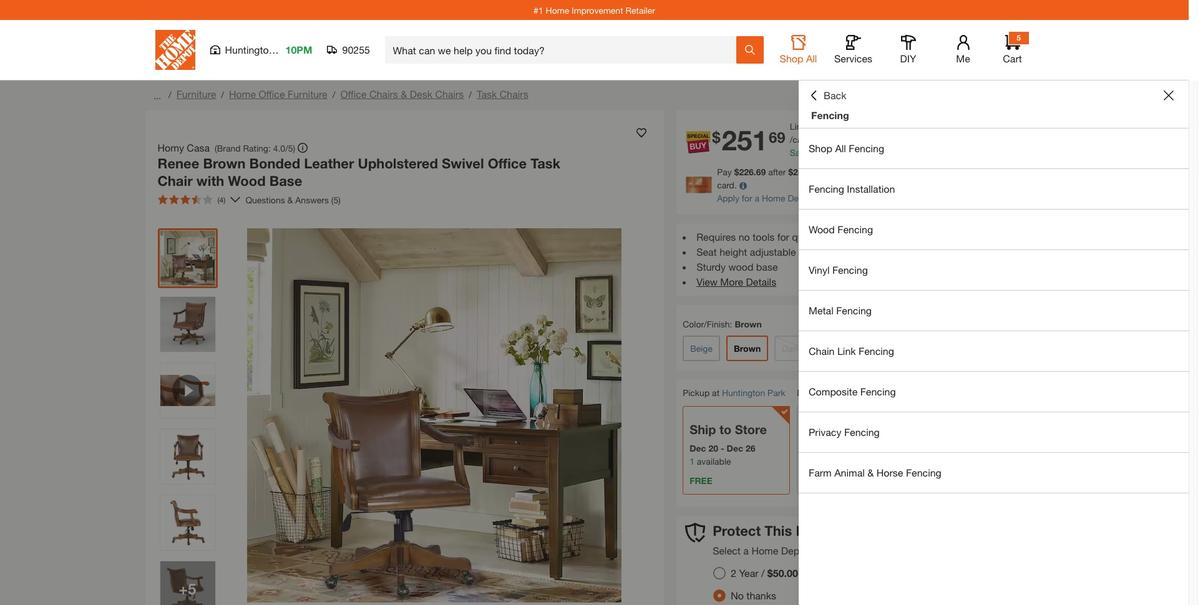 Task type: locate. For each thing, give the bounding box(es) containing it.
per
[[824, 121, 836, 132]]

allstate
[[896, 545, 929, 557]]

shop inside "shop all" button
[[780, 52, 804, 64]]

/ down 90255 button
[[333, 89, 335, 100]]

1 vertical spatial to
[[720, 423, 732, 437]]

2 horizontal spatial a
[[999, 167, 1004, 177]]

option group
[[709, 563, 808, 605]]

furniture right ...
[[176, 88, 216, 100]]

20 left 'per'
[[811, 121, 821, 132]]

2 horizontal spatial dec
[[835, 443, 851, 454]]

1 horizontal spatial 90255
[[848, 388, 873, 399]]

huntington left the 10pm
[[225, 44, 274, 56]]

fencing down back "button"
[[811, 109, 849, 121]]

wood
[[729, 261, 754, 273]]

to inside ship to store dec 20 - dec 26 1 available
[[720, 423, 732, 437]]

20 inside limit 20 per order /carton $ 411 . 94 save $ 160 . 25 ( 39 %)
[[811, 121, 821, 132]]

5
[[1017, 33, 1021, 42]]

1 vertical spatial wood
[[809, 223, 835, 235]]

(4) link
[[153, 190, 241, 210]]

no
[[739, 231, 750, 243]]

1 vertical spatial a
[[755, 193, 760, 203]]

brown down the color/finish : brown
[[734, 343, 761, 354]]

& inside menu
[[868, 467, 874, 479]]

1 vertical spatial depot
[[781, 545, 809, 557]]

1 vertical spatial 20
[[709, 443, 718, 454]]

1 furniture from the left
[[176, 88, 216, 100]]

10pm
[[286, 44, 312, 56]]

fencing down your
[[809, 183, 844, 195]]

all left the 39
[[835, 142, 846, 154]]

a inside the your total qualifying purchase upon opening a new card.
[[999, 167, 1004, 177]]

2 horizontal spatial chairs
[[500, 88, 529, 100]]

1 horizontal spatial to
[[838, 388, 846, 398]]

save
[[790, 147, 809, 158]]

1 vertical spatial shop
[[809, 142, 833, 154]]

1 horizontal spatial free
[[804, 476, 827, 486]]

protect this item select a home depot protection plan by allstate for:
[[713, 523, 947, 557]]

furniture down the 10pm
[[288, 88, 328, 100]]

free down 1
[[690, 476, 713, 486]]

1 vertical spatial 90255
[[848, 388, 873, 399]]

base
[[756, 261, 778, 273]]

office inside renee brown bonded leather upholstered swivel office task chair with wood base
[[488, 155, 527, 172]]

/ right year
[[762, 568, 765, 579]]

office down 90255 button
[[340, 88, 367, 100]]

menu containing shop all fencing
[[799, 129, 1189, 494]]

depot down "item"
[[781, 545, 809, 557]]

0 vertical spatial 20
[[811, 121, 821, 132]]

pickup
[[683, 388, 710, 398]]

upholstered
[[358, 155, 438, 172]]

color/finish : brown
[[683, 319, 762, 330]]

your
[[825, 167, 842, 177]]

& left desk
[[401, 88, 407, 100]]

quick
[[792, 231, 817, 243]]

office right swivel at top
[[488, 155, 527, 172]]

task
[[477, 88, 497, 100], [531, 155, 561, 172]]

39
[[848, 147, 858, 158]]

all inside menu
[[835, 142, 846, 154]]

fencing right composite
[[861, 386, 896, 398]]

view
[[697, 276, 718, 288]]

0 horizontal spatial shop
[[780, 52, 804, 64]]

apply now image
[[686, 177, 717, 193]]

free down friday,
[[804, 476, 827, 486]]

fencing right metal
[[837, 305, 872, 316]]

1 horizontal spatial wood
[[809, 223, 835, 235]]

link
[[838, 345, 856, 357]]

fencing
[[811, 109, 849, 121], [849, 142, 885, 154], [809, 183, 844, 195], [838, 223, 873, 235], [833, 264, 868, 276], [837, 305, 872, 316], [859, 345, 894, 357], [861, 386, 896, 398], [844, 426, 880, 438], [906, 467, 942, 479]]

0 horizontal spatial furniture
[[176, 88, 216, 100]]

0 vertical spatial for
[[742, 193, 753, 203]]

2 vertical spatial a
[[744, 545, 749, 557]]

homy casa link
[[158, 140, 215, 155]]

wood up the questions
[[228, 173, 266, 189]]

2 vertical spatial &
[[868, 467, 874, 479]]

by
[[882, 545, 893, 557]]

for down info image
[[742, 193, 753, 203]]

0 horizontal spatial huntington
[[225, 44, 274, 56]]

& down base
[[287, 194, 293, 205]]

1 vertical spatial 25
[[793, 167, 803, 177]]

:
[[730, 319, 732, 330]]

1 vertical spatial all
[[835, 142, 846, 154]]

homy casa
[[158, 142, 210, 154]]

2 year / $50.00
[[731, 568, 798, 579]]

0 horizontal spatial a
[[744, 545, 749, 557]]

wood inside menu
[[809, 223, 835, 235]]

... / furniture / home office furniture / office chairs & desk chairs / task chairs
[[151, 88, 529, 101]]

protect
[[713, 523, 761, 539]]

1 horizontal spatial shop
[[809, 142, 833, 154]]

0 vertical spatial a
[[999, 167, 1004, 177]]

to left 90255 link
[[838, 388, 846, 398]]

furniture
[[176, 88, 216, 100], [288, 88, 328, 100]]

(4)
[[218, 195, 226, 205]]

2 vertical spatial brown
[[734, 343, 761, 354]]

a left new
[[999, 167, 1004, 177]]

select
[[713, 545, 741, 557]]

2 horizontal spatial office
[[488, 155, 527, 172]]

dec right -
[[727, 443, 743, 454]]

90255 up ... / furniture / home office furniture / office chairs & desk chairs / task chairs
[[342, 44, 370, 56]]

chain link fencing link
[[799, 331, 1189, 371]]

cart
[[1003, 52, 1022, 64]]

office
[[259, 88, 285, 100], [340, 88, 367, 100], [488, 155, 527, 172]]

fencing inside "link"
[[859, 345, 894, 357]]

order
[[839, 121, 859, 132]]

0 vertical spatial shop
[[780, 52, 804, 64]]

vinyl
[[809, 264, 830, 276]]

0 vertical spatial all
[[806, 52, 817, 64]]

1 vertical spatial huntington
[[722, 388, 765, 398]]

home up the 2 year / $50.00
[[752, 545, 779, 557]]

ship to store dec 20 - dec 26 1 available
[[690, 423, 767, 467]]

1 horizontal spatial furniture
[[288, 88, 328, 100]]

0 vertical spatial to
[[838, 388, 846, 398]]

menu
[[799, 129, 1189, 494]]

1 horizontal spatial 25
[[834, 147, 843, 158]]

wood
[[228, 173, 266, 189], [809, 223, 835, 235]]

0 horizontal spatial to
[[720, 423, 732, 437]]

year
[[739, 568, 759, 579]]

0 vertical spatial park
[[277, 44, 298, 56]]

a inside protect this item select a home depot protection plan by allstate for:
[[744, 545, 749, 557]]

home right #1
[[546, 5, 569, 15]]

requires no tools for quick and easy assembly seat height adjustable sturdy wood base view more details
[[697, 231, 905, 288]]

depot down the off
[[788, 193, 812, 203]]

0 horizontal spatial &
[[287, 194, 293, 205]]

shop inside menu
[[809, 142, 833, 154]]

all for shop all
[[806, 52, 817, 64]]

$
[[712, 129, 721, 146], [820, 134, 825, 145], [812, 147, 817, 158], [734, 167, 739, 177], [789, 167, 793, 177]]

6316524675112 image
[[160, 363, 215, 418]]

all up back "button"
[[806, 52, 817, 64]]

1 free from the left
[[690, 476, 713, 486]]

/ right the "furniture" link
[[221, 89, 224, 100]]

for up adjustable
[[778, 231, 790, 243]]

0 vertical spatial &
[[401, 88, 407, 100]]

0 vertical spatial wood
[[228, 173, 266, 189]]

What can we help you find today? search field
[[393, 37, 736, 63]]

farm animal & horse fencing link
[[799, 453, 1189, 493]]

task inside ... / furniture / home office furniture / office chairs & desk chairs / task chairs
[[477, 88, 497, 100]]

$ left 251
[[712, 129, 721, 146]]

0 horizontal spatial 90255
[[342, 44, 370, 56]]

brown homy casa task chairs renee 64.0 image
[[160, 231, 215, 286]]

option group containing 2 year /
[[709, 563, 808, 605]]

1 horizontal spatial .
[[840, 134, 842, 145]]

20
[[811, 121, 821, 132], [709, 443, 718, 454]]

park left delivering
[[768, 388, 786, 398]]

2 horizontal spatial &
[[868, 467, 874, 479]]

1 horizontal spatial &
[[401, 88, 407, 100]]

0 horizontal spatial .
[[831, 147, 834, 158]]

&
[[401, 88, 407, 100], [287, 194, 293, 205], [868, 467, 874, 479]]

0 horizontal spatial all
[[806, 52, 817, 64]]

1 vertical spatial for
[[778, 231, 790, 243]]

0 vertical spatial 90255
[[342, 44, 370, 56]]

2 free from the left
[[804, 476, 827, 486]]

0 horizontal spatial wood
[[228, 173, 266, 189]]

1 horizontal spatial office
[[340, 88, 367, 100]]

1 vertical spatial park
[[768, 388, 786, 398]]

store
[[735, 423, 767, 437]]

beige button
[[683, 336, 720, 361]]

apply for a home depot consumer card link
[[717, 193, 876, 203]]

dec up 1
[[690, 443, 706, 454]]

$ right pay
[[734, 167, 739, 177]]

all
[[806, 52, 817, 64], [835, 142, 846, 154]]

dec inside "delivery friday, dec 22"
[[835, 443, 851, 454]]

160
[[817, 147, 831, 158]]

task inside renee brown bonded leather upholstered swivel office task chair with wood base
[[531, 155, 561, 172]]

to inside delivering to 90255
[[838, 388, 846, 398]]

brown down (brand
[[203, 155, 246, 172]]

casa
[[187, 142, 210, 154]]

$ up the 160
[[820, 134, 825, 145]]

0 vertical spatial brown
[[203, 155, 246, 172]]

2 furniture from the left
[[288, 88, 328, 100]]

wood fencing
[[809, 223, 873, 235]]

20 left -
[[709, 443, 718, 454]]

(
[[846, 147, 848, 158]]

fencing right link
[[859, 345, 894, 357]]

shop for shop all
[[780, 52, 804, 64]]

1 horizontal spatial 20
[[811, 121, 821, 132]]

90255 up 'privacy fencing' in the bottom right of the page
[[848, 388, 873, 399]]

1 vertical spatial task
[[531, 155, 561, 172]]

huntington right at
[[722, 388, 765, 398]]

0 vertical spatial depot
[[788, 193, 812, 203]]

(brand rating: 4.0 /5)
[[215, 143, 295, 153]]

free for friday,
[[804, 476, 827, 486]]

1 horizontal spatial chairs
[[435, 88, 464, 100]]

1 vertical spatial &
[[287, 194, 293, 205]]

fencing right horse
[[906, 467, 942, 479]]

sturdy
[[697, 261, 726, 273]]

2 dec from the left
[[727, 443, 743, 454]]

0 horizontal spatial chairs
[[369, 88, 398, 100]]

a right select
[[744, 545, 749, 557]]

1 chairs from the left
[[369, 88, 398, 100]]

dec left 22
[[835, 443, 851, 454]]

brown right ":"
[[735, 319, 762, 330]]

90255 link
[[848, 387, 873, 400]]

25 left ( at the top right of the page
[[834, 147, 843, 158]]

all for shop all fencing
[[835, 142, 846, 154]]

privacy fencing
[[809, 426, 880, 438]]

90255
[[342, 44, 370, 56], [848, 388, 873, 399]]

90255 inside button
[[342, 44, 370, 56]]

0 vertical spatial huntington
[[225, 44, 274, 56]]

& left horse
[[868, 467, 874, 479]]

& inside ... / furniture / home office furniture / office chairs & desk chairs / task chairs
[[401, 88, 407, 100]]

bonded
[[249, 155, 300, 172]]

retailer
[[626, 5, 655, 15]]

0 vertical spatial task
[[477, 88, 497, 100]]

all inside button
[[806, 52, 817, 64]]

-
[[721, 443, 724, 454]]

brown homy casa task chairs renee 4f.3 image
[[160, 496, 215, 551]]

limit 20 per order /carton $ 411 . 94 save $ 160 . 25 ( 39 %)
[[790, 121, 869, 158]]

0 horizontal spatial free
[[690, 476, 713, 486]]

1 horizontal spatial all
[[835, 142, 846, 154]]

park
[[277, 44, 298, 56], [768, 388, 786, 398]]

new
[[1006, 167, 1022, 177]]

1 horizontal spatial task
[[531, 155, 561, 172]]

fencing right vinyl
[[833, 264, 868, 276]]

3 dec from the left
[[835, 443, 851, 454]]

0 horizontal spatial dec
[[690, 443, 706, 454]]

0 horizontal spatial 20
[[709, 443, 718, 454]]

no
[[731, 590, 744, 602]]

to for 90255
[[838, 388, 846, 398]]

fencing right ( at the top right of the page
[[849, 142, 885, 154]]

park up home office furniture link
[[277, 44, 298, 56]]

pickup at huntington park
[[683, 388, 786, 398]]

to up -
[[720, 423, 732, 437]]

wood left easy
[[809, 223, 835, 235]]

1 horizontal spatial for
[[778, 231, 790, 243]]

1 horizontal spatial dec
[[727, 443, 743, 454]]

to
[[838, 388, 846, 398], [720, 423, 732, 437]]

task chairs link
[[477, 88, 529, 100]]

25 left the off
[[793, 167, 803, 177]]

home right the "furniture" link
[[229, 88, 256, 100]]

card
[[857, 193, 876, 203]]

3 chairs from the left
[[500, 88, 529, 100]]

office down huntington park
[[259, 88, 285, 100]]

... button
[[151, 87, 164, 104]]

questions & answers (5)
[[246, 194, 341, 205]]

homy
[[158, 142, 184, 154]]

and
[[819, 231, 836, 243]]

animal
[[835, 467, 865, 479]]

0 horizontal spatial for
[[742, 193, 753, 203]]

this
[[765, 523, 792, 539]]

0 vertical spatial 25
[[834, 147, 843, 158]]

$ right save at the right of page
[[812, 147, 817, 158]]

home office furniture link
[[229, 88, 328, 100]]

0 horizontal spatial task
[[477, 88, 497, 100]]

/ inside option group
[[762, 568, 765, 579]]

a down 226.69
[[755, 193, 760, 203]]

/ right the ... button
[[169, 89, 171, 100]]



Task type: describe. For each thing, give the bounding box(es) containing it.
improvement
[[572, 5, 623, 15]]

brown inside renee brown bonded leather upholstered swivel office task chair with wood base
[[203, 155, 246, 172]]

info image
[[739, 183, 747, 190]]

home inside protect this item select a home depot protection plan by allstate for:
[[752, 545, 779, 557]]

composite fencing link
[[799, 372, 1189, 412]]

0 horizontal spatial 25
[[793, 167, 803, 177]]

upon
[[943, 167, 963, 177]]

brown button
[[727, 336, 769, 361]]

$ 251 69
[[712, 124, 786, 157]]

2 chairs from the left
[[435, 88, 464, 100]]

friday,
[[804, 443, 832, 454]]

1 horizontal spatial huntington
[[722, 388, 765, 398]]

feedback link image
[[1182, 211, 1198, 278]]

(5)
[[331, 194, 341, 205]]

adjustable
[[750, 246, 796, 258]]

installation
[[847, 183, 895, 195]]

horse
[[877, 467, 904, 479]]

delivering to 90255
[[797, 388, 873, 399]]

seat
[[697, 246, 717, 258]]

composite fencing
[[809, 386, 896, 398]]

1 vertical spatial brown
[[735, 319, 762, 330]]

total
[[845, 167, 862, 177]]

for:
[[932, 545, 947, 557]]

to for store
[[720, 423, 732, 437]]

height
[[720, 246, 747, 258]]

20 inside ship to store dec 20 - dec 26 1 available
[[709, 443, 718, 454]]

chair
[[158, 173, 193, 189]]

1 horizontal spatial a
[[755, 193, 760, 203]]

privacy fencing link
[[799, 413, 1189, 453]]

%)
[[858, 147, 869, 158]]

0 vertical spatial .
[[840, 134, 842, 145]]

/ left task chairs link
[[469, 89, 472, 100]]

details
[[746, 276, 777, 288]]

$ inside $ 251 69
[[712, 129, 721, 146]]

25 inside limit 20 per order /carton $ 411 . 94 save $ 160 . 25 ( 39 %)
[[834, 147, 843, 158]]

me button
[[943, 35, 983, 65]]

metal fencing
[[809, 305, 872, 316]]

off
[[806, 167, 823, 177]]

tools
[[753, 231, 775, 243]]

assembly
[[862, 231, 905, 243]]

base
[[269, 173, 302, 189]]

plan
[[860, 545, 880, 557]]

item
[[796, 523, 825, 539]]

swivel
[[442, 155, 484, 172]]

no thanks
[[731, 590, 777, 602]]

beige
[[690, 343, 713, 354]]

vinyl fencing
[[809, 264, 868, 276]]

#1 home improvement retailer
[[534, 5, 655, 15]]

wood inside renee brown bonded leather upholstered swivel office task chair with wood base
[[228, 173, 266, 189]]

shop all button
[[779, 35, 819, 65]]

fencing up 22
[[844, 426, 880, 438]]

at
[[712, 388, 720, 398]]

huntington park button
[[722, 388, 786, 398]]

0 horizontal spatial office
[[259, 88, 285, 100]]

2
[[731, 568, 737, 579]]

office chairs & desk chairs link
[[340, 88, 464, 100]]

renee
[[158, 155, 199, 172]]

color/finish
[[683, 319, 730, 330]]

shop all fencing link
[[799, 129, 1189, 169]]

the home depot logo image
[[155, 30, 195, 70]]

delivery
[[804, 423, 852, 437]]

0 horizontal spatial park
[[277, 44, 298, 56]]

home down after
[[762, 193, 786, 203]]

easy
[[839, 231, 860, 243]]

farm
[[809, 467, 832, 479]]

shop all fencing
[[809, 142, 885, 154]]

services
[[835, 52, 873, 64]]

1 horizontal spatial park
[[768, 388, 786, 398]]

available
[[697, 456, 731, 467]]

brown inside button
[[734, 343, 761, 354]]

renee brown bonded leather upholstered swivel office task chair with wood base
[[158, 155, 561, 189]]

shop all
[[780, 52, 817, 64]]

after
[[768, 167, 786, 177]]

services button
[[834, 35, 874, 65]]

1 dec from the left
[[690, 443, 706, 454]]

94
[[842, 134, 852, 145]]

farm animal & horse fencing
[[809, 467, 942, 479]]

drawer close image
[[1164, 91, 1174, 100]]

apply for a home depot consumer card
[[717, 193, 876, 203]]

apply
[[717, 193, 740, 203]]

questions
[[246, 194, 285, 205]]

shop for shop all fencing
[[809, 142, 833, 154]]

delivering
[[797, 388, 836, 398]]

your total qualifying purchase upon opening a new card.
[[717, 167, 1022, 190]]

$ right after
[[789, 167, 793, 177]]

with
[[197, 173, 224, 189]]

home inside ... / furniture / home office furniture / office chairs & desk chairs / task chairs
[[229, 88, 256, 100]]

more
[[721, 276, 744, 288]]

card.
[[717, 180, 737, 190]]

chain link fencing
[[809, 345, 894, 357]]

22
[[854, 443, 863, 454]]

fencing installation link
[[799, 169, 1189, 209]]

privacy
[[809, 426, 842, 438]]

diy button
[[889, 35, 928, 65]]

fencing right and
[[838, 223, 873, 235]]

...
[[154, 90, 161, 101]]

251
[[722, 124, 768, 157]]

back
[[824, 89, 847, 101]]

/carton
[[790, 134, 818, 145]]

3.5 stars image
[[158, 195, 213, 205]]

1 vertical spatial .
[[831, 147, 834, 158]]

#1
[[534, 5, 543, 15]]

for inside requires no tools for quick and easy assembly seat height adjustable sturdy wood base view more details
[[778, 231, 790, 243]]

metal
[[809, 305, 834, 316]]

leather
[[304, 155, 354, 172]]

brown homy casa task chairs renee c3.2 image
[[160, 429, 215, 484]]

vinyl fencing link
[[799, 250, 1189, 290]]

pay
[[717, 167, 732, 177]]

411
[[825, 134, 840, 145]]

fencing installation
[[809, 183, 895, 195]]

answers
[[295, 194, 329, 205]]

depot inside protect this item select a home depot protection plan by allstate for:
[[781, 545, 809, 557]]

furniture link
[[176, 88, 216, 100]]

qualifying
[[864, 167, 902, 177]]

90255 inside delivering to 90255
[[848, 388, 873, 399]]

brown homy casa task chairs renee 1f.4 image
[[160, 562, 215, 605]]

brown homy casa task chairs renee e1.1 image
[[160, 297, 215, 352]]

desk
[[410, 88, 433, 100]]

wood fencing link
[[799, 210, 1189, 250]]

1
[[690, 456, 695, 467]]

free for to
[[690, 476, 713, 486]]

69
[[769, 129, 786, 146]]



Task type: vqa. For each thing, say whether or not it's contained in the screenshot.
2nd w
no



